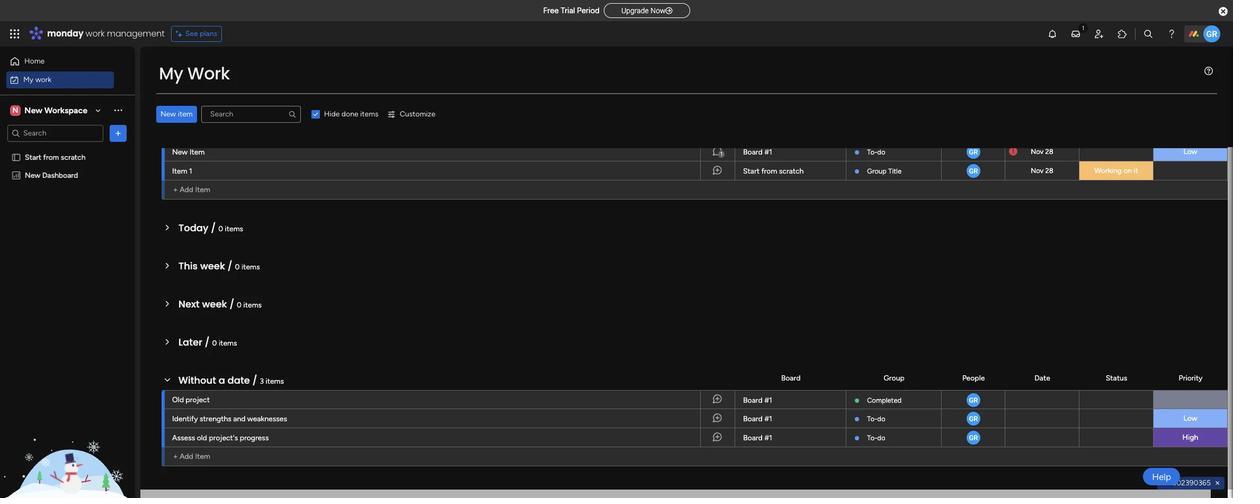Task type: vqa. For each thing, say whether or not it's contained in the screenshot.
302390365
yes



Task type: describe. For each thing, give the bounding box(es) containing it.
customize
[[400, 110, 436, 119]]

to- for identify strengths and weaknesses
[[867, 415, 877, 423]]

weaknesses
[[247, 415, 287, 424]]

upgrade
[[621, 6, 649, 15]]

public board image
[[11, 152, 21, 162]]

remove image
[[1214, 479, 1222, 488]]

this week / 0 items
[[179, 260, 260, 273]]

notifications image
[[1047, 29, 1058, 39]]

Filter dashboard by text search field
[[201, 106, 301, 123]]

old
[[197, 434, 207, 443]]

next
[[179, 298, 200, 311]]

strengths
[[200, 415, 231, 424]]

overdue / 3 items
[[179, 107, 254, 120]]

1 low from the top
[[1184, 147, 1197, 156]]

old
[[172, 396, 184, 405]]

status
[[1106, 374, 1127, 383]]

new item button
[[156, 106, 197, 123]]

/ right later at the left
[[205, 336, 210, 349]]

new item
[[161, 110, 193, 119]]

public dashboard image
[[11, 170, 21, 180]]

management
[[107, 28, 165, 40]]

#1 for 1st board #1 link from the bottom
[[764, 434, 772, 443]]

id:
[[1162, 479, 1171, 488]]

work for monday
[[86, 28, 105, 40]]

hide done items
[[324, 110, 379, 119]]

assess
[[172, 434, 195, 443]]

302390365
[[1173, 479, 1211, 488]]

date
[[228, 374, 250, 387]]

list box containing start from scratch
[[0, 146, 135, 327]]

see plans
[[185, 29, 217, 38]]

/ up "next week / 0 items"
[[228, 260, 232, 273]]

new for new dashboard
[[25, 171, 40, 180]]

item down old
[[195, 452, 210, 461]]

monday work management
[[47, 28, 165, 40]]

high
[[1183, 433, 1198, 442]]

next week / 0 items
[[179, 298, 262, 311]]

2 28 from the top
[[1045, 167, 1054, 175]]

upgrade now
[[621, 6, 666, 15]]

a
[[219, 374, 225, 387]]

to-do for identify strengths and weaknesses
[[867, 415, 885, 423]]

start from scratch inside list box
[[25, 153, 86, 162]]

item
[[178, 110, 193, 119]]

new workspace
[[24, 105, 87, 115]]

3 board #1 link from the top
[[742, 409, 840, 429]]

completed
[[867, 397, 902, 405]]

1 board #1 link from the top
[[742, 142, 840, 162]]

free trial period
[[543, 6, 600, 15]]

lottie animation image
[[0, 391, 135, 498]]

title
[[888, 167, 902, 175]]

item 1
[[172, 167, 192, 176]]

invite members image
[[1094, 29, 1104, 39]]

search image
[[288, 110, 297, 119]]

1 28 from the top
[[1045, 148, 1054, 156]]

options image
[[113, 128, 123, 139]]

items inside later / 0 items
[[219, 339, 237, 348]]

plans
[[200, 29, 217, 38]]

items inside "without a date / 3 items"
[[266, 377, 284, 386]]

inbox image
[[1071, 29, 1081, 39]]

later
[[179, 336, 202, 349]]

and
[[233, 415, 245, 424]]

on
[[1124, 166, 1132, 175]]

0 inside today / 0 items
[[218, 225, 223, 234]]

3 board #1 from the top
[[743, 415, 772, 424]]

new for new item
[[172, 148, 188, 157]]

workspace options image
[[113, 105, 123, 116]]

search everything image
[[1143, 29, 1154, 39]]

hide
[[324, 110, 340, 119]]

1 + add item from the top
[[173, 185, 210, 194]]

project's
[[209, 434, 238, 443]]

0 inside later / 0 items
[[212, 339, 217, 348]]

4 board #1 link from the top
[[742, 429, 840, 448]]

#1 for second board #1 link from the bottom of the page
[[764, 415, 772, 424]]

today / 0 items
[[179, 221, 243, 235]]

greg robinson image
[[965, 144, 981, 160]]

upgrade now link
[[604, 3, 690, 18]]

group for group title
[[867, 167, 887, 175]]

it
[[1134, 166, 1138, 175]]

#1 for 4th board #1 link from the bottom
[[764, 148, 772, 157]]

items inside this week / 0 items
[[242, 263, 260, 272]]

home button
[[6, 53, 114, 70]]

free
[[543, 6, 559, 15]]

identify
[[172, 415, 198, 424]]

select product image
[[10, 29, 20, 39]]

workspace
[[44, 105, 87, 115]]

to- for assess old project's progress
[[867, 434, 877, 442]]

people
[[962, 374, 985, 383]]

1 add from the top
[[180, 185, 193, 194]]

/ right today
[[211, 221, 216, 235]]

now
[[651, 6, 666, 15]]

overdue
[[179, 107, 220, 120]]

n
[[12, 106, 18, 115]]

1 vertical spatial start from scratch
[[743, 167, 804, 176]]



Task type: locate. For each thing, give the bounding box(es) containing it.
items up "next week / 0 items"
[[242, 263, 260, 272]]

week
[[200, 260, 225, 273], [202, 298, 227, 311]]

1 nov 28 from the top
[[1031, 148, 1054, 156]]

1 vertical spatial 3
[[198, 129, 202, 138]]

assess old project's progress
[[172, 434, 269, 443]]

my down home
[[23, 75, 33, 84]]

home
[[24, 57, 45, 66]]

+ add item down the item 1 at the top left
[[173, 185, 210, 194]]

do for progress
[[877, 434, 885, 442]]

items up "without a date / 3 items"
[[219, 339, 237, 348]]

item down project 3
[[189, 148, 205, 157]]

my for my work
[[23, 75, 33, 84]]

4 board #1 from the top
[[743, 434, 772, 443]]

1 vertical spatial scratch
[[779, 167, 804, 176]]

week right next
[[202, 298, 227, 311]]

board
[[743, 148, 763, 157], [781, 374, 801, 383], [743, 396, 763, 405], [743, 415, 763, 424], [743, 434, 763, 443]]

items inside overdue / 3 items
[[235, 110, 254, 119]]

v2 overdue deadline image
[[1009, 147, 1018, 157]]

scratch
[[61, 153, 86, 162], [779, 167, 804, 176]]

board #1 link
[[742, 142, 840, 162], [742, 391, 840, 410], [742, 409, 840, 429], [742, 429, 840, 448]]

2 nov from the top
[[1031, 167, 1044, 175]]

/
[[222, 107, 227, 120], [211, 221, 216, 235], [228, 260, 232, 273], [229, 298, 234, 311], [205, 336, 210, 349], [252, 374, 257, 387]]

0 vertical spatial work
[[86, 28, 105, 40]]

2 to-do from the top
[[867, 415, 885, 423]]

+ down the item 1 at the top left
[[173, 185, 178, 194]]

start
[[25, 153, 41, 162], [743, 167, 760, 176]]

project 3
[[172, 129, 202, 138]]

new left item
[[161, 110, 176, 119]]

new inside workspace selection element
[[24, 105, 42, 115]]

1 vertical spatial group
[[884, 374, 905, 383]]

1 image
[[1079, 22, 1088, 34]]

0 vertical spatial start from scratch
[[25, 153, 86, 162]]

item
[[189, 148, 205, 157], [172, 167, 187, 176], [195, 185, 210, 194], [195, 452, 210, 461]]

scratch inside list box
[[61, 153, 86, 162]]

2 horizontal spatial 3
[[260, 377, 264, 386]]

1 vertical spatial low
[[1184, 414, 1197, 423]]

2 vertical spatial 3
[[260, 377, 264, 386]]

work inside button
[[35, 75, 51, 84]]

items inside today / 0 items
[[225, 225, 243, 234]]

1 vertical spatial + add item
[[173, 452, 210, 461]]

1 horizontal spatial from
[[761, 167, 777, 176]]

workspace selection element
[[10, 104, 89, 117]]

1 vertical spatial to-
[[867, 415, 877, 423]]

new right the public dashboard icon
[[25, 171, 40, 180]]

project
[[172, 129, 196, 138]]

my for my work
[[159, 61, 183, 85]]

1 to-do from the top
[[867, 148, 885, 156]]

0 horizontal spatial my
[[23, 75, 33, 84]]

add
[[180, 185, 193, 194], [180, 452, 193, 461]]

0 vertical spatial do
[[877, 148, 885, 156]]

my work
[[159, 61, 230, 85]]

1 horizontal spatial my
[[159, 61, 183, 85]]

items right the done
[[360, 110, 379, 119]]

progress
[[240, 434, 269, 443]]

3 #1 from the top
[[764, 415, 772, 424]]

2 #1 from the top
[[764, 396, 772, 405]]

work right monday
[[86, 28, 105, 40]]

id: 302390365
[[1162, 479, 1211, 488]]

1 horizontal spatial scratch
[[779, 167, 804, 176]]

3 to-do from the top
[[867, 434, 885, 442]]

new for new workspace
[[24, 105, 42, 115]]

help image
[[1166, 29, 1177, 39]]

/ right date
[[252, 374, 257, 387]]

0 vertical spatial start
[[25, 153, 41, 162]]

week for next
[[202, 298, 227, 311]]

/ right overdue on the left top
[[222, 107, 227, 120]]

items right date
[[266, 377, 284, 386]]

low
[[1184, 147, 1197, 156], [1184, 414, 1197, 423]]

items down this week / 0 items
[[243, 301, 262, 310]]

new inside list box
[[25, 171, 40, 180]]

2 vertical spatial to-
[[867, 434, 877, 442]]

items inside "next week / 0 items"
[[243, 301, 262, 310]]

working on it
[[1094, 166, 1138, 175]]

1 #1 from the top
[[764, 148, 772, 157]]

2 nov 28 from the top
[[1031, 167, 1054, 175]]

help button
[[1143, 468, 1180, 486]]

0 horizontal spatial start
[[25, 153, 41, 162]]

this
[[179, 260, 198, 273]]

1 do from the top
[[877, 148, 885, 156]]

lottie animation element
[[0, 391, 135, 498]]

1 vertical spatial nov
[[1031, 167, 1044, 175]]

1 horizontal spatial start from scratch
[[743, 167, 804, 176]]

nov 28
[[1031, 148, 1054, 156], [1031, 167, 1054, 175]]

new for new item
[[161, 110, 176, 119]]

group
[[867, 167, 887, 175], [884, 374, 905, 383]]

items
[[360, 110, 379, 119], [235, 110, 254, 119], [225, 225, 243, 234], [242, 263, 260, 272], [243, 301, 262, 310], [219, 339, 237, 348], [266, 377, 284, 386]]

3 do from the top
[[877, 434, 885, 442]]

1 horizontal spatial 3
[[229, 110, 233, 119]]

2 board #1 from the top
[[743, 396, 772, 405]]

0 horizontal spatial work
[[35, 75, 51, 84]]

today
[[179, 221, 208, 235]]

work down home
[[35, 75, 51, 84]]

0 horizontal spatial scratch
[[61, 153, 86, 162]]

date
[[1035, 374, 1050, 383]]

monday
[[47, 28, 83, 40]]

0 horizontal spatial start from scratch
[[25, 153, 86, 162]]

2 low from the top
[[1184, 414, 1197, 423]]

group up completed
[[884, 374, 905, 383]]

+
[[173, 185, 178, 194], [173, 452, 178, 461]]

period
[[577, 6, 600, 15]]

0 vertical spatial add
[[180, 185, 193, 194]]

Search in workspace field
[[22, 127, 88, 139]]

to-do
[[867, 148, 885, 156], [867, 415, 885, 423], [867, 434, 885, 442]]

0 vertical spatial group
[[867, 167, 887, 175]]

3 right date
[[260, 377, 264, 386]]

week right "this"
[[200, 260, 225, 273]]

1 to- from the top
[[867, 148, 877, 156]]

+ down assess
[[173, 452, 178, 461]]

1 horizontal spatial 1
[[720, 151, 723, 157]]

group for group
[[884, 374, 905, 383]]

1 vertical spatial +
[[173, 452, 178, 461]]

week for this
[[200, 260, 225, 273]]

without a date / 3 items
[[179, 374, 284, 387]]

3 inside "without a date / 3 items"
[[260, 377, 264, 386]]

0 vertical spatial to-
[[867, 148, 877, 156]]

working
[[1094, 166, 1122, 175]]

option
[[0, 148, 135, 150]]

1 vertical spatial week
[[202, 298, 227, 311]]

id: 302390365 element
[[1157, 477, 1225, 490]]

1 nov from the top
[[1031, 148, 1044, 156]]

0 vertical spatial from
[[43, 153, 59, 162]]

later / 0 items
[[179, 336, 237, 349]]

2 vertical spatial do
[[877, 434, 885, 442]]

2 vertical spatial to-do
[[867, 434, 885, 442]]

to-
[[867, 148, 877, 156], [867, 415, 877, 423], [867, 434, 877, 442]]

do for weaknesses
[[877, 415, 885, 423]]

1 vertical spatial do
[[877, 415, 885, 423]]

+ add item down assess
[[173, 452, 210, 461]]

0 vertical spatial + add item
[[173, 185, 210, 194]]

start inside list box
[[25, 153, 41, 162]]

1 vertical spatial add
[[180, 452, 193, 461]]

2 add from the top
[[180, 452, 193, 461]]

2 board #1 link from the top
[[742, 391, 840, 410]]

0 vertical spatial nov
[[1031, 148, 1044, 156]]

start from scratch
[[25, 153, 86, 162], [743, 167, 804, 176]]

customize button
[[383, 106, 440, 123]]

nov
[[1031, 148, 1044, 156], [1031, 167, 1044, 175]]

0 right today
[[218, 225, 223, 234]]

list box
[[0, 146, 135, 327]]

0 vertical spatial week
[[200, 260, 225, 273]]

1 vertical spatial to-do
[[867, 415, 885, 423]]

0
[[218, 225, 223, 234], [235, 263, 240, 272], [237, 301, 242, 310], [212, 339, 217, 348]]

item down the new item
[[172, 167, 187, 176]]

0 vertical spatial 28
[[1045, 148, 1054, 156]]

done
[[342, 110, 358, 119]]

from inside list box
[[43, 153, 59, 162]]

0 vertical spatial scratch
[[61, 153, 86, 162]]

my inside my work button
[[23, 75, 33, 84]]

board #1
[[743, 148, 772, 157], [743, 396, 772, 405], [743, 415, 772, 424], [743, 434, 772, 443]]

0 vertical spatial low
[[1184, 147, 1197, 156]]

0 up "next week / 0 items"
[[235, 263, 240, 272]]

group left title
[[867, 167, 887, 175]]

1 horizontal spatial work
[[86, 28, 105, 40]]

4 #1 from the top
[[764, 434, 772, 443]]

do
[[877, 148, 885, 156], [877, 415, 885, 423], [877, 434, 885, 442]]

#1
[[764, 148, 772, 157], [764, 396, 772, 405], [764, 415, 772, 424], [764, 434, 772, 443]]

0 inside this week / 0 items
[[235, 263, 240, 272]]

my work button
[[6, 71, 114, 88]]

1 board #1 from the top
[[743, 148, 772, 157]]

0 horizontal spatial 1
[[189, 167, 192, 176]]

dapulse close image
[[1219, 6, 1228, 17]]

0 vertical spatial 1
[[720, 151, 723, 157]]

new item
[[172, 148, 205, 157]]

new dashboard
[[25, 171, 78, 180]]

items up this week / 0 items
[[225, 225, 243, 234]]

project
[[186, 396, 210, 405]]

identify strengths and weaknesses
[[172, 415, 287, 424]]

dashboard
[[42, 171, 78, 180]]

items right overdue on the left top
[[235, 110, 254, 119]]

my work
[[23, 75, 51, 84]]

dapulse rightstroke image
[[666, 7, 673, 15]]

3 inside overdue / 3 items
[[229, 110, 233, 119]]

apps image
[[1117, 29, 1128, 39]]

new inside button
[[161, 110, 176, 119]]

item up today / 0 items
[[195, 185, 210, 194]]

1 vertical spatial 1
[[189, 167, 192, 176]]

from
[[43, 153, 59, 162], [761, 167, 777, 176]]

/ down this week / 0 items
[[229, 298, 234, 311]]

see plans button
[[171, 26, 222, 42]]

work
[[187, 61, 230, 85]]

without
[[179, 374, 216, 387]]

trial
[[561, 6, 575, 15]]

1 inside "1" button
[[720, 151, 723, 157]]

1 vertical spatial start
[[743, 167, 760, 176]]

2 + from the top
[[173, 452, 178, 461]]

1 + from the top
[[173, 185, 178, 194]]

1 horizontal spatial start
[[743, 167, 760, 176]]

0 vertical spatial 3
[[229, 110, 233, 119]]

0 vertical spatial nov 28
[[1031, 148, 1054, 156]]

0 horizontal spatial from
[[43, 153, 59, 162]]

28
[[1045, 148, 1054, 156], [1045, 167, 1054, 175]]

help
[[1152, 472, 1171, 482]]

0 horizontal spatial 3
[[198, 129, 202, 138]]

new right n
[[24, 105, 42, 115]]

1 button
[[700, 142, 735, 162]]

2 do from the top
[[877, 415, 885, 423]]

new
[[24, 105, 42, 115], [161, 110, 176, 119], [172, 148, 188, 157], [25, 171, 40, 180]]

0 vertical spatial +
[[173, 185, 178, 194]]

1 vertical spatial work
[[35, 75, 51, 84]]

1 vertical spatial from
[[761, 167, 777, 176]]

work
[[86, 28, 105, 40], [35, 75, 51, 84]]

workspace image
[[10, 105, 21, 116]]

my left work
[[159, 61, 183, 85]]

1 vertical spatial nov 28
[[1031, 167, 1054, 175]]

group title
[[867, 167, 902, 175]]

3 right project on the top left of page
[[198, 129, 202, 138]]

work for my
[[35, 75, 51, 84]]

old project
[[172, 396, 210, 405]]

my
[[159, 61, 183, 85], [23, 75, 33, 84]]

3 right overdue on the left top
[[229, 110, 233, 119]]

new up the item 1 at the top left
[[172, 148, 188, 157]]

add down assess
[[180, 452, 193, 461]]

0 right later at the left
[[212, 339, 217, 348]]

1 vertical spatial 28
[[1045, 167, 1054, 175]]

to-do for assess old project's progress
[[867, 434, 885, 442]]

#1 for second board #1 link from the top of the page
[[764, 396, 772, 405]]

3 to- from the top
[[867, 434, 877, 442]]

menu image
[[1205, 67, 1213, 75]]

greg robinson image
[[1204, 25, 1220, 42], [965, 163, 981, 179], [965, 393, 981, 408], [965, 411, 981, 427], [965, 430, 981, 446]]

0 vertical spatial to-do
[[867, 148, 885, 156]]

see
[[185, 29, 198, 38]]

+ add item
[[173, 185, 210, 194], [173, 452, 210, 461]]

2 + add item from the top
[[173, 452, 210, 461]]

None search field
[[201, 106, 301, 123]]

0 inside "next week / 0 items"
[[237, 301, 242, 310]]

priority
[[1179, 374, 1203, 383]]

2 to- from the top
[[867, 415, 877, 423]]

0 down this week / 0 items
[[237, 301, 242, 310]]

add down the item 1 at the top left
[[180, 185, 193, 194]]

3
[[229, 110, 233, 119], [198, 129, 202, 138], [260, 377, 264, 386]]

start from scratch link
[[742, 162, 840, 181]]



